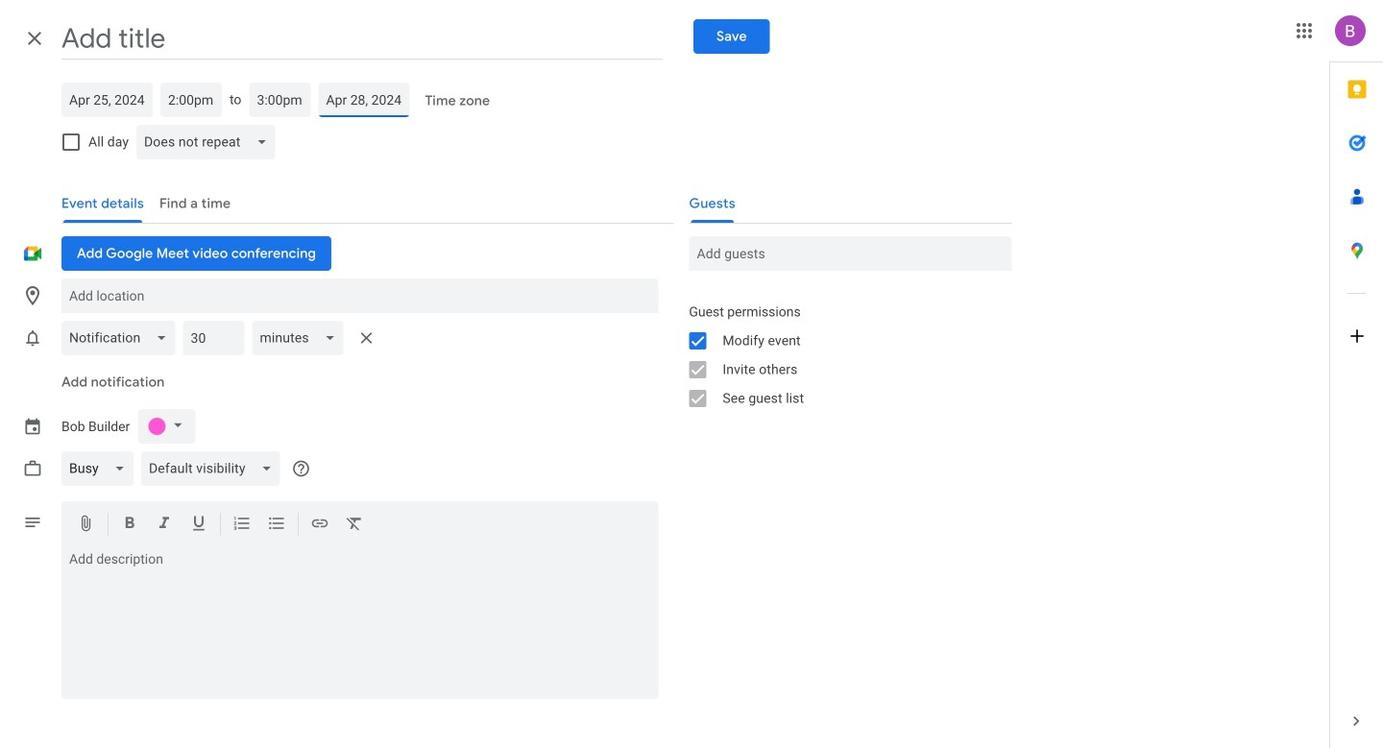Task type: vqa. For each thing, say whether or not it's contained in the screenshot.
8 AM's the AM
no



Task type: describe. For each thing, give the bounding box(es) containing it.
Guests text field
[[697, 236, 1004, 271]]

End date text field
[[326, 83, 402, 117]]

Start time text field
[[168, 83, 214, 117]]

insert link image
[[310, 514, 329, 536]]

remove formatting image
[[345, 514, 364, 536]]

formatting options toolbar
[[61, 501, 658, 548]]

Add location text field
[[69, 279, 651, 313]]

Description text field
[[61, 551, 658, 695]]

bold image
[[120, 514, 139, 536]]



Task type: locate. For each thing, give the bounding box(es) containing it.
italic image
[[155, 514, 174, 536]]

30 minutes before element
[[61, 315, 382, 361]]

None field
[[137, 119, 283, 165], [61, 315, 183, 361], [252, 315, 351, 361], [61, 446, 141, 492], [141, 446, 288, 492], [137, 119, 283, 165], [61, 315, 183, 361], [252, 315, 351, 361], [61, 446, 141, 492], [141, 446, 288, 492]]

Start date text field
[[69, 83, 145, 117]]

tab list
[[1330, 62, 1383, 694]]

underline image
[[189, 514, 208, 536]]

Title text field
[[61, 17, 663, 60]]

End time text field
[[257, 83, 303, 117]]

Minutes in advance for notification number field
[[191, 321, 237, 355]]

bulleted list image
[[267, 514, 286, 536]]

group
[[674, 298, 1012, 413]]

numbered list image
[[232, 514, 252, 536]]



